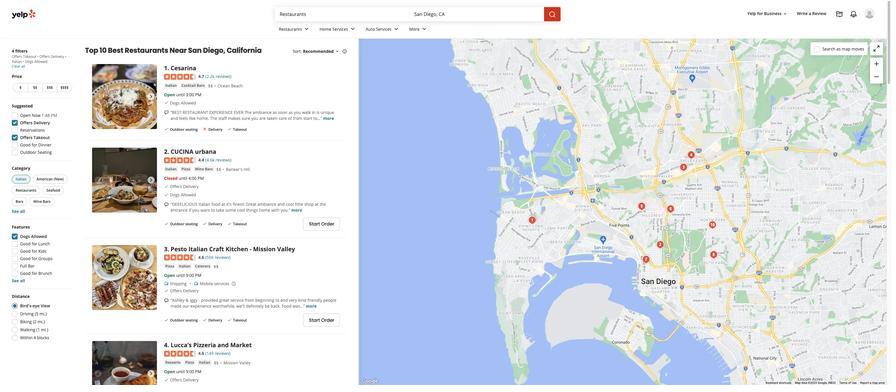 Task type: vqa. For each thing, say whether or not it's contained in the screenshot.
first See
yes



Task type: describe. For each thing, give the bounding box(es) containing it.
$ button
[[13, 83, 28, 92]]

recommended
[[303, 48, 334, 54]]

italian link down 4.7 star rating image
[[164, 83, 178, 88]]

unique
[[321, 109, 334, 115]]

seafood
[[46, 188, 60, 193]]

offers takeout
[[20, 135, 50, 140]]

for for groups
[[32, 256, 37, 261]]

seating
[[38, 149, 52, 155]]

16 checkmark v2 image down 16 shipping v2 image
[[164, 289, 169, 293]]

lucca's
[[171, 341, 192, 349]]

error
[[879, 381, 885, 384]]

caterers
[[195, 264, 210, 269]]

(149 reviews) link
[[205, 350, 231, 356]]

16 chevron down v2 image
[[335, 49, 340, 54]]

map
[[795, 381, 801, 384]]

kind
[[298, 297, 307, 303]]

for for dinner
[[32, 142, 37, 148]]

1 horizontal spatial cucina urbana image
[[655, 239, 667, 251]]

auto services link
[[361, 21, 405, 38]]

1 horizontal spatial as
[[289, 109, 293, 115]]

italian up (556
[[189, 245, 208, 253]]

offers delivery for mobile services
[[170, 288, 199, 294]]

1 horizontal spatial cool
[[286, 201, 294, 207]]

open down suggested
[[20, 112, 31, 118]]

google image
[[361, 377, 380, 385]]

urbana
[[195, 148, 216, 156]]

california
[[227, 45, 262, 55]]

1 vertical spatial pizza link
[[164, 263, 175, 269]]

now
[[32, 112, 41, 118]]

groups
[[38, 256, 53, 261]]

good for good for lunch
[[20, 241, 31, 247]]

in
[[312, 109, 316, 115]]

cocktail bars link
[[180, 83, 206, 88]]

none field near
[[415, 11, 540, 17]]

shop
[[305, 201, 314, 207]]

outdoor for 16 checkmark v2 icon below worthwhile,
[[170, 318, 185, 323]]

things
[[246, 207, 258, 213]]

tavola nostra pizzeria e cucina image
[[665, 203, 677, 215]]

italian inside ""deeelicious italian food at it's finest! great ambiance and cool little shop at the entrance if you want to take some cool things home with you.""
[[199, 201, 210, 207]]

see all for category
[[12, 208, 25, 214]]

1 horizontal spatial •
[[37, 54, 39, 59]]

biking (2 mi.)
[[20, 319, 45, 324]]

little
[[295, 201, 303, 207]]

pizza for lucca's
[[185, 360, 194, 365]]

a for write
[[809, 11, 812, 16]]

cesarina
[[171, 64, 196, 72]]

1 vertical spatial wine bars button
[[29, 197, 54, 206]]

services for auto services
[[376, 26, 392, 32]]

italian link down "(149"
[[198, 360, 212, 366]]

open for 4
[[164, 369, 175, 374]]

bars button
[[12, 197, 27, 206]]

24 chevron down v2 image
[[349, 26, 357, 33]]

previous image for 3
[[94, 274, 102, 281]]

1 seating from the top
[[185, 127, 198, 132]]

allowed up "deeelicious
[[181, 192, 196, 197]]

"deeelicious italian food at it's finest! great ambiance and cool little shop at the entrance if you want to take some cool things home with you."
[[171, 201, 326, 213]]

1 vertical spatial the
[[210, 115, 217, 121]]

iggy
[[190, 297, 198, 303]]

allowed inside the 4 filters offers takeout • offers delivery • italian • dogs allowed clear all
[[34, 59, 47, 64]]

2 horizontal spatial as
[[837, 46, 841, 52]]

0 horizontal spatial as
[[273, 109, 277, 115]]

4.4 star rating image
[[164, 157, 196, 163]]

pizza link for cucina
[[180, 166, 192, 172]]

bars down (4.6k
[[205, 166, 213, 171]]

none field find
[[280, 11, 405, 17]]

for for lunch
[[32, 241, 37, 247]]

pm for lucca's
[[195, 369, 201, 374]]

restaurants link
[[274, 21, 315, 38]]

tyler b. image
[[865, 8, 875, 19]]

ristorante illando image
[[641, 253, 652, 265]]

delivery inside the 4 filters offers takeout • offers delivery • italian • dogs allowed clear all
[[51, 54, 64, 59]]

very
[[289, 297, 297, 303]]

1 . cesarina
[[164, 64, 196, 72]]

american
[[36, 177, 53, 182]]

pizzeria
[[193, 341, 216, 349]]

cocktail
[[182, 83, 196, 88]]

italian button inside group
[[12, 175, 30, 184]]

bars inside button
[[197, 83, 205, 88]]

keyboard
[[766, 381, 779, 384]]

home
[[320, 26, 332, 32]]

16 checkmark v2 image down closed
[[164, 192, 169, 197]]

delivery inside group
[[34, 120, 50, 125]]

16 checkmark v2 image down makes
[[227, 127, 232, 132]]

2
[[164, 148, 168, 156]]

italian button for "italian" link over closed
[[164, 166, 178, 172]]

4.6 for italian
[[198, 254, 204, 260]]

2 horizontal spatial •
[[65, 54, 66, 59]]

. for 3
[[168, 245, 169, 253]]

top 10 best restaurants near san diego, california
[[85, 45, 262, 55]]

offers down the reservations
[[20, 135, 33, 140]]

craft
[[209, 245, 224, 253]]

16 checkmark v2 image down want
[[203, 221, 207, 226]]

google,
[[818, 381, 828, 384]]

shortcuts
[[779, 381, 792, 384]]

4 for 4 . lucca's pizzeria and market
[[164, 341, 168, 349]]

"best
[[171, 109, 182, 115]]

terms of use
[[840, 381, 857, 384]]

. for 4
[[168, 341, 169, 349]]

lucca's pizzeria and market image
[[686, 149, 698, 161]]

reservations
[[20, 127, 45, 133]]

map for error
[[873, 381, 879, 384]]

terms
[[840, 381, 848, 384]]

3
[[164, 245, 168, 253]]

banker's
[[226, 166, 243, 172]]

2 at from the left
[[315, 201, 319, 207]]

be
[[265, 303, 270, 309]]

1 outdoor seating from the top
[[170, 127, 198, 132]]

american (new)
[[36, 177, 64, 182]]

food
[[282, 303, 292, 309]]

previous image for 4
[[94, 370, 102, 377]]

experience
[[191, 303, 212, 309]]

offers delivery for until 9:00 pm
[[170, 377, 199, 383]]

italian inside group
[[16, 177, 26, 182]]

with
[[271, 207, 280, 213]]

italian link left caterers link
[[178, 263, 192, 269]]

offers down filters
[[12, 54, 22, 59]]

next image for 3 . pesto italian craft kitchen - mission valley
[[148, 274, 155, 281]]

pizza for cucina
[[182, 166, 190, 171]]

restaurant
[[183, 109, 208, 115]]

business categories element
[[274, 21, 875, 38]]

allowed inside group
[[31, 234, 47, 239]]

0 horizontal spatial valley
[[239, 360, 251, 366]]

start order for cucina urbana
[[309, 221, 335, 227]]

walking (1 mi.)
[[20, 327, 48, 332]]

offers delivery down closed until 4:00 pm
[[170, 184, 199, 189]]

0 horizontal spatial pesto italian craft kitchen - mission valley image
[[92, 245, 157, 310]]

16 checkmark v2 image up the 3
[[164, 221, 169, 226]]

suggested
[[12, 103, 33, 109]]

takeout for 16 checkmark v2 icon underneath makes
[[233, 127, 247, 132]]

kitchen
[[226, 245, 248, 253]]

next image
[[148, 177, 155, 184]]

pizza button for cucina
[[180, 166, 192, 172]]

yelp
[[748, 11, 757, 16]]

bars down seafood button
[[43, 199, 51, 204]]

outdoor for 16 checkmark v2 icon below some
[[170, 221, 185, 226]]

beginning
[[255, 297, 275, 303]]

italian button for "italian" link underneath "(149"
[[198, 360, 212, 366]]

italian inside the 4 filters offers takeout • offers delivery • italian • dogs allowed clear all
[[12, 59, 22, 64]]

16 checkmark v2 image up 2
[[164, 127, 169, 132]]

staff
[[218, 115, 227, 121]]

1 horizontal spatial you
[[251, 115, 258, 121]]

4.6 star rating image for lucca's
[[164, 351, 196, 357]]

dogs down features
[[20, 234, 30, 239]]

2 horizontal spatial more link
[[323, 115, 334, 121]]

0 horizontal spatial •
[[23, 59, 24, 64]]

offers up price group
[[40, 54, 50, 59]]

cori pastificio trattoria image
[[707, 219, 719, 231]]

1 horizontal spatial 4
[[34, 335, 36, 340]]

0 horizontal spatial mission
[[224, 360, 238, 366]]

open until 3:00 pm
[[164, 92, 201, 97]]

want
[[201, 207, 210, 213]]

offers down closed
[[170, 184, 182, 189]]

clear all link
[[12, 64, 25, 69]]

home
[[259, 207, 270, 213]]

4.6 link for italian
[[198, 254, 204, 260]]

home services
[[320, 26, 348, 32]]

offers down 'shipping'
[[170, 288, 182, 294]]

closed
[[164, 175, 178, 181]]

start for 2 . cucina urbana
[[309, 221, 320, 227]]

wine inside group
[[33, 199, 42, 204]]

(4.6k reviews)
[[205, 157, 232, 163]]

(5
[[35, 311, 38, 317]]

italian button for "italian" link left of caterers link
[[178, 263, 192, 269]]

write
[[797, 11, 808, 16]]

caterers button
[[194, 263, 211, 269]]

takeout inside the 4 filters offers takeout • offers delivery • italian • dogs allowed clear all
[[23, 54, 36, 59]]

are
[[260, 115, 266, 121]]

16 checkmark v2 image down some
[[227, 221, 232, 226]]

entrance
[[171, 207, 188, 213]]

seating for italian
[[185, 318, 198, 323]]

review
[[813, 11, 827, 16]]

16 checkmark v2 image down desserts button
[[164, 378, 169, 382]]

(4.6k reviews) link
[[205, 157, 232, 163]]

16 info v2 image
[[342, 49, 347, 54]]

2 . cucina urbana
[[164, 148, 216, 156]]

9:00 for pesto
[[186, 273, 194, 278]]

0 vertical spatial wine bars
[[195, 166, 213, 171]]

1 horizontal spatial wine bars button
[[194, 166, 214, 172]]

end
[[281, 297, 288, 303]]

dogs up "deeelicious
[[170, 192, 180, 197]]

seafood button
[[43, 186, 64, 195]]

open until 9:00 pm for lucca's
[[164, 369, 201, 374]]

see all button for features
[[12, 278, 25, 283]]

report a map error link
[[861, 381, 885, 384]]

. for 1
[[168, 64, 169, 72]]

1 at from the left
[[222, 201, 225, 207]]

definitely
[[246, 303, 264, 309]]

from inside "best restaurant experience ever the ambiance as soon as you walk in is unique and feels like home. the staff makes sure you are taken care of from start to…"
[[293, 115, 303, 121]]

more for italian
[[306, 303, 317, 309]]

and inside ""deeelicious italian food at it's finest! great ambiance and cool little shop at the entrance if you want to take some cool things home with you.""
[[278, 201, 285, 207]]

until for lucca's
[[176, 369, 185, 374]]

$$ for cesarina
[[208, 83, 213, 88]]

previous image for 1
[[94, 93, 102, 100]]

outdoor seating
[[20, 149, 52, 155]]

italian left caterers
[[179, 264, 190, 269]]

1 horizontal spatial the
[[245, 109, 252, 115]]

allowed down 3:00
[[181, 100, 196, 106]]

2 vertical spatial dogs allowed
[[20, 234, 47, 239]]

to inside "ashley & iggy - provided great service from beginning to end very kind friendly people made our experience worthwhile, we'll definitely be back. food was…"
[[276, 297, 280, 303]]

to inside ""deeelicious italian food at it's finest! great ambiance and cool little shop at the entrance if you want to take some cool things home with you.""
[[211, 207, 215, 213]]

start order link for pesto italian craft kitchen - mission valley
[[304, 314, 340, 327]]

the
[[320, 201, 326, 207]]

2 horizontal spatial more
[[323, 115, 334, 121]]

4 . lucca's pizzeria and market
[[164, 341, 252, 349]]

$$$ button
[[42, 83, 57, 92]]

dinner
[[38, 142, 51, 148]]

italian link up closed
[[164, 166, 178, 172]]

start order for pesto italian craft kitchen - mission valley
[[309, 317, 335, 324]]

4.7
[[198, 74, 204, 79]]

pm for pesto
[[195, 273, 201, 278]]

4.7 link
[[198, 73, 204, 79]]

0 vertical spatial dogs allowed
[[170, 100, 196, 106]]

zoom in image
[[874, 60, 881, 67]]

notifications image
[[851, 11, 858, 18]]

Near text field
[[415, 11, 540, 17]]

open until 9:00 pm for pesto
[[164, 273, 201, 278]]

recommended button
[[303, 48, 340, 54]]

previous image for 2
[[94, 177, 102, 184]]

shipping
[[170, 281, 187, 287]]

1 vertical spatial pizza button
[[164, 263, 175, 269]]

best
[[108, 45, 123, 55]]

16 speech v2 image for 1
[[164, 110, 169, 115]]



Task type: locate. For each thing, give the bounding box(es) containing it.
start order link down the
[[304, 218, 340, 231]]

delivery
[[51, 54, 64, 59], [34, 120, 50, 125], [209, 127, 223, 132], [183, 184, 199, 189], [209, 221, 223, 226], [183, 288, 199, 294], [209, 318, 223, 323], [183, 377, 199, 383]]

16 chevron down v2 image
[[783, 11, 788, 16]]

slideshow element
[[92, 64, 157, 129], [92, 148, 157, 213], [92, 245, 157, 310], [92, 341, 157, 385]]

4 inside the 4 filters offers takeout • offers delivery • italian • dogs allowed clear all
[[12, 48, 14, 54]]

4 slideshow element from the top
[[92, 341, 157, 385]]

2 start order link from the top
[[304, 314, 340, 327]]

all for category
[[20, 208, 25, 214]]

wine down 4.4
[[195, 166, 204, 171]]

allowed
[[34, 59, 47, 64], [181, 100, 196, 106], [181, 192, 196, 197], [31, 234, 47, 239]]

wine bars link
[[194, 166, 214, 172]]

hill
[[244, 166, 250, 172]]

for for brunch
[[32, 270, 37, 276]]

0 vertical spatial start
[[309, 221, 320, 227]]

1 vertical spatial restaurants
[[125, 45, 168, 55]]

1 see from the top
[[12, 208, 19, 214]]

0 vertical spatial see all
[[12, 208, 25, 214]]

pizza link up closed until 4:00 pm
[[180, 166, 192, 172]]

pizza button up 16 shipping v2 image
[[164, 263, 175, 269]]

. left cucina on the left top of page
[[168, 148, 169, 156]]

$$$
[[47, 85, 53, 90]]

. left pesto
[[168, 245, 169, 253]]

2 vertical spatial you
[[192, 207, 199, 213]]

2 see from the top
[[12, 278, 19, 283]]

lucca's pizzeria and market link
[[171, 341, 252, 349]]

3 good from the top
[[20, 248, 31, 254]]

3 outdoor seating from the top
[[170, 318, 198, 323]]

1 vertical spatial map
[[873, 381, 879, 384]]

from
[[293, 115, 303, 121], [245, 297, 254, 303]]

4
[[12, 48, 14, 54], [34, 335, 36, 340], [164, 341, 168, 349]]

good for kids
[[20, 248, 46, 254]]

map region
[[286, 21, 891, 385]]

search image
[[549, 11, 556, 18]]

at left the
[[315, 201, 319, 207]]

for
[[758, 11, 763, 16], [32, 142, 37, 148], [32, 241, 37, 247], [32, 248, 37, 254], [32, 256, 37, 261], [32, 270, 37, 276]]

pesto italian craft kitchen - mission valley image
[[678, 161, 690, 173], [92, 245, 157, 310]]

$$ left $$$ button
[[33, 85, 37, 90]]

1 vertical spatial see all
[[12, 278, 25, 283]]

1 vertical spatial 9:00
[[186, 369, 194, 374]]

until for pesto
[[176, 273, 185, 278]]

0 horizontal spatial map
[[842, 46, 851, 52]]

more down friendly
[[306, 303, 317, 309]]

1 vertical spatial start
[[309, 317, 320, 324]]

and inside "best restaurant experience ever the ambiance as soon as you walk in is unique and feels like home. the staff makes sure you are taken care of from start to…"
[[171, 115, 178, 121]]

of inside "best restaurant experience ever the ambiance as soon as you walk in is unique and feels like home. the staff makes sure you are taken care of from start to…"
[[288, 115, 292, 121]]

1
[[164, 64, 168, 72]]

for for kids
[[32, 248, 37, 254]]

takeout for 16 checkmark v2 icon below worthwhile,
[[233, 318, 247, 323]]

0 horizontal spatial wine
[[33, 199, 42, 204]]

reviews) for cucina
[[216, 157, 232, 163]]

1 start order from the top
[[309, 221, 335, 227]]

distance
[[12, 293, 30, 299]]

takeout
[[23, 54, 36, 59], [233, 127, 247, 132], [34, 135, 50, 140], [233, 221, 247, 226], [233, 318, 247, 323]]

if
[[189, 207, 191, 213]]

24 chevron down v2 image for restaurants
[[303, 26, 310, 33]]

mi.) right (2
[[38, 319, 45, 324]]

wine inside wine bars link
[[195, 166, 204, 171]]

0 vertical spatial order
[[321, 221, 335, 227]]

cucina urbana image
[[92, 148, 157, 213], [655, 239, 667, 251]]

2 previous image from the top
[[94, 274, 102, 281]]

and up you."
[[278, 201, 285, 207]]

american (new) button
[[33, 175, 68, 184]]

italian up closed
[[165, 166, 177, 171]]

"best restaurant experience ever the ambiance as soon as you walk in is unique and feels like home. the staff makes sure you are taken care of from start to…"
[[171, 109, 334, 121]]

3 . from the top
[[168, 245, 169, 253]]

great
[[246, 201, 257, 207]]

cool up you."
[[286, 201, 294, 207]]

2 4.6 from the top
[[198, 351, 204, 356]]

24 chevron down v2 image left the home
[[303, 26, 310, 33]]

until left 4:00
[[179, 175, 187, 181]]

0 vertical spatial seating
[[185, 127, 198, 132]]

1 horizontal spatial pesto italian craft kitchen - mission valley image
[[678, 161, 690, 173]]

dogs right the clear all link
[[25, 59, 33, 64]]

1 horizontal spatial none field
[[415, 11, 540, 17]]

1 good from the top
[[20, 142, 31, 148]]

2 4.6 star rating image from the top
[[164, 351, 196, 357]]

1 vertical spatial wine bars
[[33, 199, 51, 204]]

more link down unique
[[323, 115, 334, 121]]

1 vertical spatial start order link
[[304, 314, 340, 327]]

1 horizontal spatial services
[[376, 26, 392, 32]]

bars
[[197, 83, 205, 88], [205, 166, 213, 171], [16, 199, 23, 204], [43, 199, 51, 204]]

0 vertical spatial restaurants
[[279, 26, 302, 32]]

start for 3 . pesto italian craft kitchen - mission valley
[[309, 317, 320, 324]]

1 previous image from the top
[[94, 177, 102, 184]]

desserts button
[[164, 360, 182, 366]]

3 next image from the top
[[148, 370, 155, 377]]

0 horizontal spatial of
[[288, 115, 292, 121]]

1 vertical spatial 4.6 star rating image
[[164, 351, 196, 357]]

clear
[[12, 64, 20, 69]]

zoom out image
[[874, 73, 881, 80]]

more link down friendly
[[306, 303, 317, 309]]

see all button down full
[[12, 278, 25, 283]]

. up 4.7 star rating image
[[168, 64, 169, 72]]

cesarina image
[[527, 214, 538, 226]]

seating down like
[[185, 127, 198, 132]]

1 start order link from the top
[[304, 218, 340, 231]]

1 4.6 star rating image from the top
[[164, 255, 196, 261]]

outdoor seating for pesto
[[170, 318, 198, 323]]

2 vertical spatial and
[[218, 341, 229, 349]]

0 vertical spatial more
[[323, 115, 334, 121]]

. for 2
[[168, 148, 169, 156]]

bars down restaurants button
[[16, 199, 23, 204]]

1 order from the top
[[321, 221, 335, 227]]

-
[[250, 245, 252, 253], [199, 297, 200, 303]]

1 vertical spatial 4.6
[[198, 351, 204, 356]]

inegi
[[829, 381, 836, 384]]

0 vertical spatial -
[[250, 245, 252, 253]]

1 horizontal spatial -
[[250, 245, 252, 253]]

1 vertical spatial see
[[12, 278, 19, 283]]

1 4.6 from the top
[[198, 254, 204, 260]]

9:00 down lucca's
[[186, 369, 194, 374]]

None search field
[[275, 7, 562, 21]]

takeout for 16 checkmark v2 icon below some
[[233, 221, 247, 226]]

mi.)
[[39, 311, 47, 317], [38, 319, 45, 324], [41, 327, 48, 332]]

a
[[809, 11, 812, 16], [870, 381, 872, 384]]

1 horizontal spatial restaurants
[[125, 45, 168, 55]]

info icon image
[[231, 281, 236, 286], [231, 281, 236, 286]]

4 good from the top
[[20, 256, 31, 261]]

dogs up "best
[[170, 100, 180, 106]]

pizza up closed until 4:00 pm
[[182, 166, 190, 171]]

16 shipping v2 image
[[194, 281, 199, 286]]

all right clear
[[21, 64, 25, 69]]

mi.) for biking (2 mi.)
[[38, 319, 45, 324]]

9:00 for lucca's
[[186, 369, 194, 374]]

price
[[12, 74, 22, 79]]

4.4 link
[[198, 157, 204, 163]]

open for 3
[[164, 273, 175, 278]]

restaurants inside business categories element
[[279, 26, 302, 32]]

reviews) for lucca's
[[215, 351, 231, 356]]

you inside ""deeelicious italian food at it's finest! great ambiance and cool little shop at the entrance if you want to take some cool things home with you.""
[[192, 207, 199, 213]]

2 order from the top
[[321, 317, 335, 324]]

0 vertical spatial pesto italian craft kitchen - mission valley image
[[678, 161, 690, 173]]

1 9:00 from the top
[[186, 273, 194, 278]]

ever
[[234, 109, 244, 115]]

restaurants for restaurants link
[[279, 26, 302, 32]]

order for cucina urbana
[[321, 221, 335, 227]]

16 checkmark v2 image down open until 3:00 pm
[[164, 101, 169, 105]]

ambiance inside "best restaurant experience ever the ambiance as soon as you walk in is unique and feels like home. the staff makes sure you are taken care of from start to…"
[[253, 109, 272, 115]]

takeout down makes
[[233, 127, 247, 132]]

0 vertical spatial mission
[[253, 245, 276, 253]]

more link for italian
[[306, 303, 317, 309]]

services for home services
[[333, 26, 348, 32]]

within
[[20, 335, 33, 340]]

1 vertical spatial previous image
[[94, 274, 102, 281]]

pizza link
[[180, 166, 192, 172], [164, 263, 175, 269], [184, 360, 195, 366]]

$$$$ button
[[57, 83, 72, 92]]

restaurants inside button
[[16, 188, 36, 193]]

open until 9:00 pm
[[164, 273, 201, 278], [164, 369, 201, 374]]

all down full
[[20, 278, 25, 283]]

as
[[837, 46, 841, 52], [273, 109, 277, 115], [289, 109, 293, 115]]

$$ inside button
[[33, 85, 37, 90]]

offers delivery
[[20, 120, 50, 125], [170, 184, 199, 189], [170, 288, 199, 294], [170, 377, 199, 383]]

(new)
[[54, 177, 64, 182]]

2 none field from the left
[[415, 11, 540, 17]]

wine bars down 4.4
[[195, 166, 213, 171]]

group containing features
[[10, 224, 73, 284]]

1 slideshow element from the top
[[92, 64, 157, 129]]

mission down "(149 reviews)"
[[224, 360, 238, 366]]

order
[[321, 221, 335, 227], [321, 317, 335, 324]]

2 vertical spatial pizza
[[185, 360, 194, 365]]

$
[[19, 85, 21, 90]]

all down bars 'button'
[[20, 208, 25, 214]]

9:00 up 16 shipping v2 icon
[[186, 273, 194, 278]]

slideshow element for 4
[[92, 341, 157, 385]]

more down little
[[292, 207, 302, 213]]

4.6 star rating image
[[164, 255, 196, 261], [164, 351, 196, 357]]

4.6 star rating image down pesto
[[164, 255, 196, 261]]

offers delivery inside group
[[20, 120, 50, 125]]

ambiance
[[253, 109, 272, 115], [258, 201, 276, 207]]

2 horizontal spatial and
[[278, 201, 285, 207]]

a inside 'link'
[[809, 11, 812, 16]]

0 horizontal spatial and
[[171, 115, 178, 121]]

24 chevron down v2 image inside more link
[[421, 26, 428, 33]]

dogs allowed
[[170, 100, 196, 106], [170, 192, 196, 197], [20, 234, 47, 239]]

2 start order from the top
[[309, 317, 335, 324]]

cesarina link
[[171, 64, 196, 72]]

order down "people"
[[321, 317, 335, 324]]

pizza link for lucca's
[[184, 360, 195, 366]]

4.6 for pizzeria
[[198, 351, 204, 356]]

bars inside 'button'
[[16, 199, 23, 204]]

None field
[[280, 11, 405, 17], [415, 11, 540, 17]]

0 horizontal spatial wine bars
[[33, 199, 51, 204]]

3 seating from the top
[[185, 318, 198, 323]]

. left lucca's
[[168, 341, 169, 349]]

0 vertical spatial start order link
[[304, 218, 340, 231]]

next image
[[148, 93, 155, 100], [148, 274, 155, 281], [148, 370, 155, 377]]

wine bars down seafood button
[[33, 199, 51, 204]]

0 vertical spatial mi.)
[[39, 311, 47, 317]]

good for groups
[[20, 256, 53, 261]]

italian up want
[[199, 201, 210, 207]]

order for pesto italian craft kitchen - mission valley
[[321, 317, 335, 324]]

mi.) for driving (5 mi.)
[[39, 311, 47, 317]]

group containing suggested
[[10, 103, 73, 157]]

0 vertical spatial see all button
[[12, 208, 25, 214]]

1 16 speech v2 image from the top
[[164, 110, 169, 115]]

16 checkmark v2 image down closed
[[164, 184, 169, 189]]

0 vertical spatial ambiance
[[253, 109, 272, 115]]

see all button for category
[[12, 208, 25, 214]]

you
[[294, 109, 301, 115], [251, 115, 258, 121], [192, 207, 199, 213]]

2 seating from the top
[[185, 221, 198, 226]]

at
[[222, 201, 225, 207], [315, 201, 319, 207]]

biking
[[20, 319, 32, 324]]

outdoor for 16 checkmark v2 icon underneath makes
[[170, 127, 185, 132]]

4.4
[[198, 157, 204, 163]]

a for report
[[870, 381, 872, 384]]

outdoor down made
[[170, 318, 185, 323]]

reviews) right (4.6k
[[216, 157, 232, 163]]

$$ for pesto
[[214, 264, 219, 269]]

- right 'kitchen'
[[250, 245, 252, 253]]

0 vertical spatial map
[[842, 46, 851, 52]]

to down food
[[211, 207, 215, 213]]

start
[[304, 115, 312, 121]]

price group
[[12, 74, 73, 93]]

24 chevron down v2 image for more
[[421, 26, 428, 33]]

0 horizontal spatial cucina urbana image
[[92, 148, 157, 213]]

for down bar
[[32, 270, 37, 276]]

1 see all from the top
[[12, 208, 25, 214]]

24 chevron down v2 image inside restaurants link
[[303, 26, 310, 33]]

offers down desserts button
[[170, 377, 182, 383]]

2 start from the top
[[309, 317, 320, 324]]

1 open until 9:00 pm from the top
[[164, 273, 201, 278]]

previous image
[[94, 177, 102, 184], [94, 370, 102, 377]]

reviews) up ocean
[[216, 74, 232, 79]]

16 speech v2 image left "deeelicious
[[164, 202, 169, 207]]

takeout inside group
[[34, 135, 50, 140]]

until for cucina
[[179, 175, 187, 181]]

for for business
[[758, 11, 763, 16]]

home.
[[197, 115, 209, 121]]

civico 1845 image
[[641, 253, 652, 265]]

all inside the 4 filters offers takeout • offers delivery • italian • dogs allowed clear all
[[21, 64, 25, 69]]

pesto italian craft kitchen - mission valley link
[[171, 245, 295, 253]]

4.6 left (556
[[198, 254, 204, 260]]

from inside "ashley & iggy - provided great service from beginning to end very kind friendly people made our experience worthwhile, we'll definitely be back. food was…"
[[245, 297, 254, 303]]

1 vertical spatial a
[[870, 381, 872, 384]]

open for 1
[[164, 92, 175, 97]]

cool down the finest!
[[237, 207, 245, 213]]

1 vertical spatial from
[[245, 297, 254, 303]]

italian down 4.7 star rating image
[[165, 83, 177, 88]]

1 horizontal spatial valley
[[277, 245, 295, 253]]

keyboard shortcuts button
[[766, 381, 792, 385]]

1 see all button from the top
[[12, 208, 25, 214]]

1 vertical spatial more link
[[292, 207, 302, 213]]

finest!
[[233, 201, 245, 207]]

next image for 4 . lucca's pizzeria and market
[[148, 370, 155, 377]]

pizza button for lucca's
[[184, 360, 195, 366]]

1 4.6 link from the top
[[198, 254, 204, 260]]

24 chevron down v2 image inside auto services link
[[393, 26, 400, 33]]

- right 'iggy'
[[199, 297, 200, 303]]

- inside "ashley & iggy - provided great service from beginning to end very kind friendly people made our experience worthwhile, we'll definitely be back. food was…"
[[199, 297, 200, 303]]

16 checkmark v2 image down experience on the bottom left of page
[[203, 318, 207, 322]]

4 for 4 filters offers takeout • offers delivery • italian • dogs allowed clear all
[[12, 48, 14, 54]]

taken
[[267, 115, 278, 121]]

1 vertical spatial all
[[20, 208, 25, 214]]

more link for urbana
[[292, 207, 302, 213]]

1 vertical spatial 4
[[34, 335, 36, 340]]

cesarina image
[[92, 64, 157, 129]]

4 . from the top
[[168, 341, 169, 349]]

experience
[[209, 109, 233, 115]]

offers up the reservations
[[20, 120, 33, 125]]

write a review
[[797, 11, 827, 16]]

group containing category
[[11, 165, 73, 214]]

report a map error
[[861, 381, 885, 384]]

2 services from the left
[[376, 26, 392, 32]]

expand map image
[[874, 45, 881, 52]]

offers delivery down the now
[[20, 120, 50, 125]]

4.7 star rating image
[[164, 74, 196, 80]]

pm for cucina
[[198, 175, 204, 181]]

cocktail bars button
[[180, 83, 206, 88]]

0 vertical spatial see
[[12, 208, 19, 214]]

0 vertical spatial from
[[293, 115, 303, 121]]

"ashley
[[171, 297, 185, 303]]

1 horizontal spatial from
[[293, 115, 303, 121]]

2 horizontal spatial 4
[[164, 341, 168, 349]]

0 horizontal spatial restaurants
[[16, 188, 36, 193]]

wine bars button down seafood button
[[29, 197, 54, 206]]

1 horizontal spatial wine
[[195, 166, 204, 171]]

1 vertical spatial mi.)
[[38, 319, 45, 324]]

0 vertical spatial wine
[[195, 166, 204, 171]]

restaurants button
[[12, 186, 40, 195]]

wine bars inside group
[[33, 199, 51, 204]]

2 horizontal spatial 24 chevron down v2 image
[[421, 26, 428, 33]]

ambiance up are
[[253, 109, 272, 115]]

1 services from the left
[[333, 26, 348, 32]]

0 vertical spatial 4.6 star rating image
[[164, 255, 196, 261]]

you right if
[[192, 207, 199, 213]]

2 see all from the top
[[12, 278, 25, 283]]

as right search
[[837, 46, 841, 52]]

see for features
[[12, 278, 19, 283]]

search as map moves
[[823, 46, 865, 52]]

search
[[823, 46, 836, 52]]

3 24 chevron down v2 image from the left
[[421, 26, 428, 33]]

good for good for kids
[[20, 248, 31, 254]]

until down desserts link
[[176, 369, 185, 374]]

4.6 left "(149"
[[198, 351, 204, 356]]

restaurants up bars 'button'
[[16, 188, 36, 193]]

offers delivery for 1:48 pm
[[20, 120, 50, 125]]

restaurants up sort:
[[279, 26, 302, 32]]

16 speech v2 image
[[164, 298, 169, 303]]

1 vertical spatial of
[[849, 381, 852, 384]]

italian button for "italian" link under 4.7 star rating image
[[164, 83, 178, 88]]

ambiance inside ""deeelicious italian food at it's finest! great ambiance and cool little shop at the entrance if you want to take some cool things home with you.""
[[258, 201, 276, 207]]

mobile services
[[200, 281, 230, 287]]

1 vertical spatial to
[[276, 297, 280, 303]]

map left the "error"
[[873, 381, 879, 384]]

bar
[[28, 263, 35, 269]]

2 slideshow element from the top
[[92, 148, 157, 213]]

0 vertical spatial 4
[[12, 48, 14, 54]]

0 horizontal spatial at
[[222, 201, 225, 207]]

2 vertical spatial next image
[[148, 370, 155, 377]]

you."
[[281, 207, 290, 213]]

•
[[37, 54, 39, 59], [65, 54, 66, 59], [23, 59, 24, 64]]

• up price group
[[37, 54, 39, 59]]

0 vertical spatial previous image
[[94, 177, 102, 184]]

1 24 chevron down v2 image from the left
[[303, 26, 310, 33]]

4.6 link for pizzeria
[[198, 350, 204, 356]]

option group
[[10, 293, 73, 342]]

restaurants for restaurants button
[[16, 188, 36, 193]]

16 checkmark v2 image down 16 speech v2 image
[[164, 318, 169, 322]]

1 vertical spatial and
[[278, 201, 285, 207]]

outdoor seating for cucina
[[170, 221, 198, 226]]

pm for cesarina
[[195, 92, 201, 97]]

0 horizontal spatial to
[[211, 207, 215, 213]]

dogs inside the 4 filters offers takeout • offers delivery • italian • dogs allowed clear all
[[25, 59, 33, 64]]

next image for 1 . cesarina
[[148, 93, 155, 100]]

16 close v2 image
[[203, 127, 207, 132]]

16 checkmark v2 image
[[164, 101, 169, 105], [227, 127, 232, 132], [164, 192, 169, 197], [164, 221, 169, 226], [227, 221, 232, 226], [164, 289, 169, 293], [164, 318, 169, 322], [203, 318, 207, 322], [227, 318, 232, 322]]

5 good from the top
[[20, 270, 31, 276]]

1 horizontal spatial a
[[870, 381, 872, 384]]

for inside button
[[758, 11, 763, 16]]

(556
[[205, 254, 214, 260]]

and down "best
[[171, 115, 178, 121]]

italian link
[[164, 83, 178, 88], [164, 166, 178, 172], [178, 263, 192, 269], [198, 360, 212, 366]]

4.6 star rating image for pesto
[[164, 255, 196, 261]]

4.6 link left "(149"
[[198, 350, 204, 356]]

all for features
[[20, 278, 25, 283]]

map for moves
[[842, 46, 851, 52]]

see all button down bars 'button'
[[12, 208, 25, 214]]

from up definitely on the bottom
[[245, 297, 254, 303]]

16 speech v2 image for 2
[[164, 202, 169, 207]]

more link down little
[[292, 207, 302, 213]]

dogs allowed up good for lunch
[[20, 234, 47, 239]]

start order link for cucina urbana
[[304, 218, 340, 231]]

0 horizontal spatial a
[[809, 11, 812, 16]]

0 horizontal spatial cool
[[237, 207, 245, 213]]

more for urbana
[[292, 207, 302, 213]]

at left it's
[[222, 201, 225, 207]]

0 vertical spatial and
[[171, 115, 178, 121]]

provided
[[201, 297, 218, 303]]

0 vertical spatial cucina urbana image
[[92, 148, 157, 213]]

takeout down some
[[233, 221, 247, 226]]

0 vertical spatial the
[[245, 109, 252, 115]]

outdoor
[[170, 127, 185, 132], [20, 149, 37, 155], [170, 221, 185, 226], [170, 318, 185, 323]]

1 horizontal spatial map
[[873, 381, 879, 384]]

1 vertical spatial dogs allowed
[[170, 192, 196, 197]]

see all
[[12, 208, 25, 214], [12, 278, 25, 283]]

0 vertical spatial 4.6
[[198, 254, 204, 260]]

1 vertical spatial pizza
[[165, 264, 174, 269]]

pizza button
[[180, 166, 192, 172], [164, 263, 175, 269], [184, 360, 195, 366]]

italian down "(149"
[[199, 360, 210, 365]]

farmer's bottega restaurant image
[[636, 200, 648, 212]]

outdoor seating down the our
[[170, 318, 198, 323]]

24 chevron down v2 image right more
[[421, 26, 428, 33]]

1 vertical spatial previous image
[[94, 370, 102, 377]]

0 vertical spatial a
[[809, 11, 812, 16]]

4 left lucca's
[[164, 341, 168, 349]]

mi.) for walking (1 mi.)
[[41, 327, 48, 332]]

1 . from the top
[[168, 64, 169, 72]]

good for dinner
[[20, 142, 51, 148]]

1 horizontal spatial more
[[306, 303, 317, 309]]

2 see all button from the top
[[12, 278, 25, 283]]

16 shipping v2 image
[[164, 281, 169, 286]]

1 horizontal spatial at
[[315, 201, 319, 207]]

2 open until 9:00 pm from the top
[[164, 369, 201, 374]]

lucca's pizzeria and market image
[[92, 341, 157, 385]]

$$ for cucina
[[216, 166, 221, 172]]

2 horizontal spatial you
[[294, 109, 301, 115]]

2 . from the top
[[168, 148, 169, 156]]

1 none field from the left
[[280, 11, 405, 17]]

16 checkmark v2 image
[[164, 127, 169, 132], [164, 184, 169, 189], [203, 221, 207, 226], [164, 378, 169, 382]]

2 16 speech v2 image from the top
[[164, 202, 169, 207]]

1 next image from the top
[[148, 93, 155, 100]]

0 vertical spatial more link
[[323, 115, 334, 121]]

1 vertical spatial more
[[292, 207, 302, 213]]

previous image
[[94, 93, 102, 100], [94, 274, 102, 281]]

$$ for lucca's
[[214, 360, 219, 366]]

pm inside group
[[51, 112, 57, 118]]

reviews) for pesto
[[215, 254, 231, 260]]

16 speech v2 image
[[164, 110, 169, 115], [164, 202, 169, 207]]

16 checkmark v2 image down worthwhile,
[[227, 318, 232, 322]]

2 next image from the top
[[148, 274, 155, 281]]

24 chevron down v2 image
[[303, 26, 310, 33], [393, 26, 400, 33], [421, 26, 428, 33]]

1 start from the top
[[309, 221, 320, 227]]

piacere mio - south park image
[[708, 249, 720, 261]]

2 4.6 link from the top
[[198, 350, 204, 356]]

0 horizontal spatial the
[[210, 115, 217, 121]]

terms of use link
[[840, 381, 857, 384]]

good for brunch
[[20, 270, 52, 276]]

slideshow element for 2
[[92, 148, 157, 213]]

mobile
[[200, 281, 213, 287]]

0 horizontal spatial more
[[292, 207, 302, 213]]

care
[[279, 115, 287, 121]]

slideshow element for 3
[[92, 245, 157, 310]]

2 previous image from the top
[[94, 370, 102, 377]]

good down good for lunch
[[20, 248, 31, 254]]

wine down restaurants button
[[33, 199, 42, 204]]

for right yelp
[[758, 11, 763, 16]]

good for good for brunch
[[20, 270, 31, 276]]

option group containing distance
[[10, 293, 73, 342]]

1 vertical spatial see all button
[[12, 278, 25, 283]]

pizza right "desserts"
[[185, 360, 194, 365]]

projects image
[[836, 11, 844, 18]]

1 vertical spatial open until 9:00 pm
[[164, 369, 201, 374]]

mission right 'kitchen'
[[253, 245, 276, 253]]

1 vertical spatial 16 speech v2 image
[[164, 202, 169, 207]]

2 vertical spatial mi.)
[[41, 327, 48, 332]]

(149
[[205, 351, 214, 356]]

2 24 chevron down v2 image from the left
[[393, 26, 400, 33]]

2 vertical spatial 4
[[164, 341, 168, 349]]

for down good for lunch
[[32, 248, 37, 254]]

see up distance
[[12, 278, 19, 283]]

outdoor inside group
[[20, 149, 37, 155]]

wine bars button down 4.4
[[194, 166, 214, 172]]

2 good from the top
[[20, 241, 31, 247]]

good for good for dinner
[[20, 142, 31, 148]]

2 9:00 from the top
[[186, 369, 194, 374]]

italian button up closed
[[164, 166, 178, 172]]

1 previous image from the top
[[94, 93, 102, 100]]

2 vertical spatial restaurants
[[16, 188, 36, 193]]

2 outdoor seating from the top
[[170, 221, 198, 226]]

auto
[[366, 26, 375, 32]]

good down offers takeout
[[20, 142, 31, 148]]

outdoor down good for dinner
[[20, 149, 37, 155]]

see all for features
[[12, 278, 25, 283]]

to up "back."
[[276, 297, 280, 303]]

see for category
[[12, 208, 19, 214]]

open until 9:00 pm up 'shipping'
[[164, 273, 201, 278]]

group
[[871, 58, 884, 84], [10, 103, 73, 157], [11, 165, 73, 214], [10, 224, 73, 284]]

dogs allowed down open until 3:00 pm
[[170, 100, 196, 106]]

of right care
[[288, 115, 292, 121]]

3 slideshow element from the top
[[92, 245, 157, 310]]

user actions element
[[743, 7, 884, 44]]

until left 3:00
[[176, 92, 185, 97]]

full bar
[[20, 263, 35, 269]]

soon
[[278, 109, 288, 115]]

reviews) for cesarina
[[216, 74, 232, 79]]

1 vertical spatial order
[[321, 317, 335, 324]]

4:00
[[189, 175, 197, 181]]

Find text field
[[280, 11, 405, 17]]



